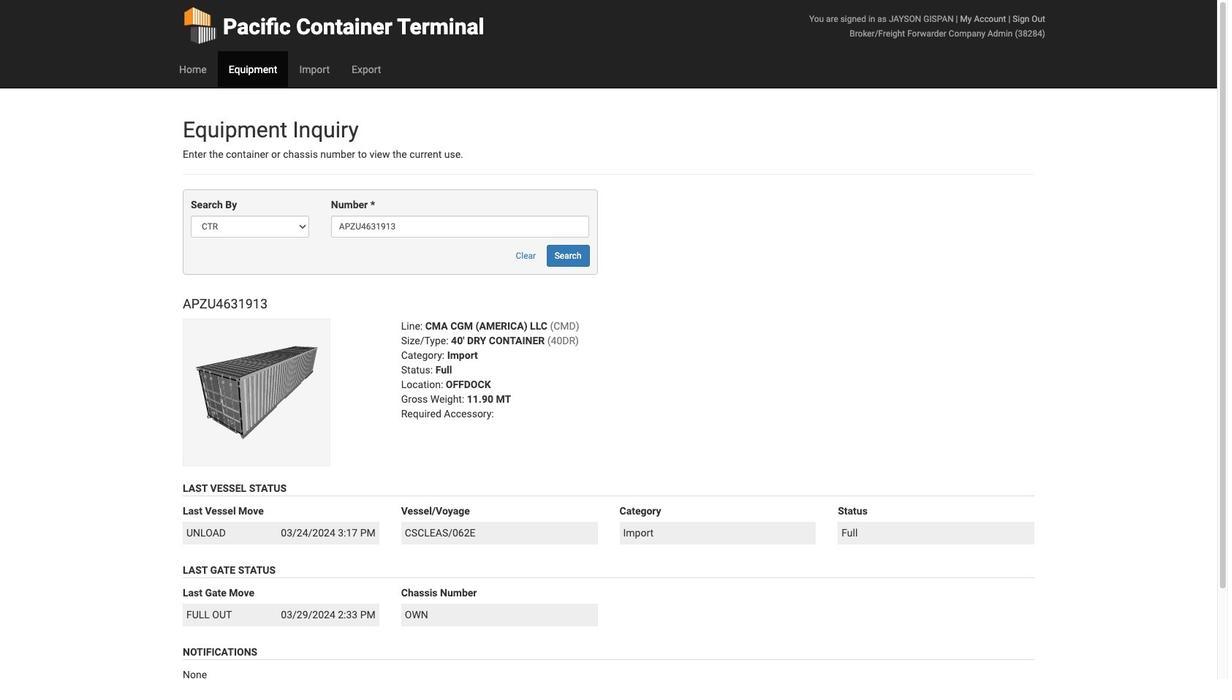 Task type: vqa. For each thing, say whether or not it's contained in the screenshot.
text box
yes



Task type: describe. For each thing, give the bounding box(es) containing it.
40dr image
[[183, 319, 331, 467]]



Task type: locate. For each thing, give the bounding box(es) containing it.
None text field
[[331, 216, 590, 238]]



